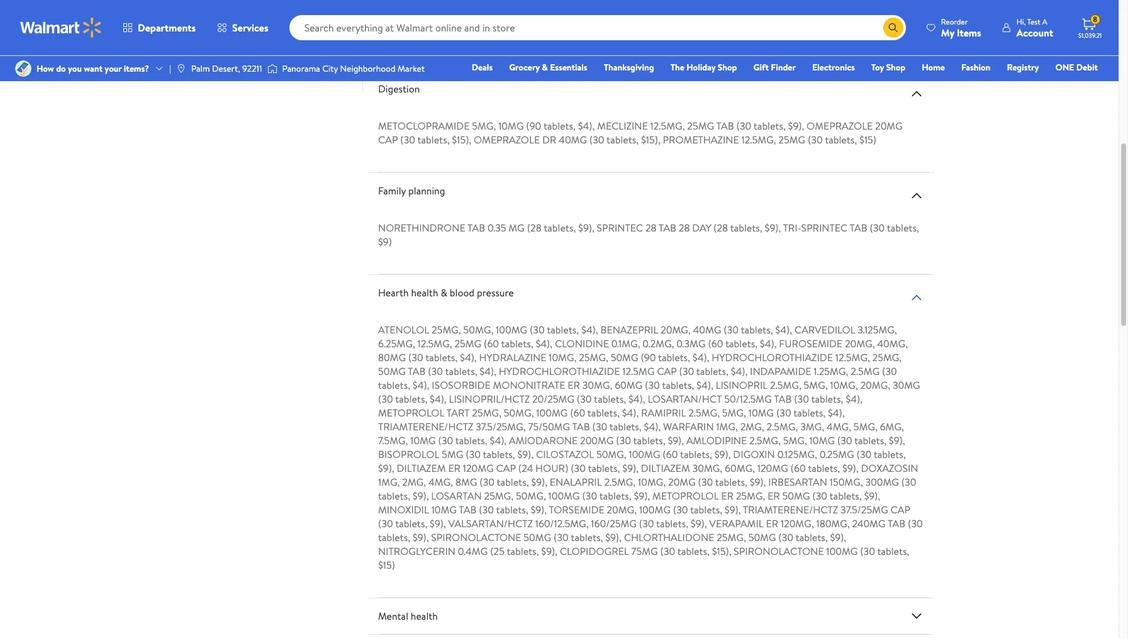 Task type: vqa. For each thing, say whether or not it's contained in the screenshot.
(60
yes



Task type: locate. For each thing, give the bounding box(es) containing it.
0 vertical spatial 4mg,
[[827, 420, 852, 434]]

metoclopramide 5mg, 10mg (90 tablets, $4), meclizine 12.5mg, 25mg tab (30 tablets, $9), omeprazole 20mg cap (30 tablets, $15), omeprazole dr 40mg (30 tablets, $15), promethazine 12.5mg, 25mg (30 tablets, $15)
[[378, 119, 903, 147]]

2 120mg from the left
[[758, 461, 789, 475]]

0 horizontal spatial $15),
[[452, 133, 472, 147]]

Walmart Site-Wide search field
[[289, 15, 906, 40]]

cilostazol
[[536, 448, 594, 461]]

2 horizontal spatial metformin
[[760, 3, 819, 17]]

1 horizontal spatial (28
[[714, 221, 728, 235]]

 image
[[15, 60, 31, 77]]

1 diltiazem from the left
[[397, 461, 446, 475]]

50mg left 120mg,
[[749, 531, 777, 544]]

1 vertical spatial &
[[441, 286, 448, 300]]

3mg,
[[801, 420, 825, 434]]

30mg, left 60mg
[[583, 378, 613, 392]]

debit
[[1077, 61, 1098, 74]]

12.5mg,
[[651, 119, 685, 133], [742, 133, 776, 147], [418, 337, 452, 351], [836, 351, 870, 364]]

0 vertical spatial triamterene/hctz
[[378, 420, 474, 434]]

0 horizontal spatial  image
[[176, 64, 186, 74]]

$4), up the "the"
[[677, 17, 693, 31]]

diltiazem
[[397, 461, 446, 475], [641, 461, 690, 475]]

100mg
[[496, 323, 528, 337], [537, 406, 568, 420], [629, 448, 661, 461], [549, 489, 580, 503], [640, 503, 671, 517], [827, 544, 858, 558]]

4mg, right 3mg, at right
[[827, 420, 852, 434]]

city
[[322, 62, 338, 75]]

0 vertical spatial 20mg
[[876, 119, 903, 133]]

1 sprintec from the left
[[597, 221, 643, 235]]

0 vertical spatial services
[[232, 21, 269, 35]]

$4), down 60mg
[[622, 406, 639, 420]]

grocery & essentials
[[509, 61, 588, 74]]

0 vertical spatial (90
[[526, 119, 542, 133]]

2 (28 from the left
[[714, 221, 728, 235]]

1 horizontal spatial triamterene/hctz
[[743, 503, 839, 517]]

0 horizontal spatial 25mg
[[455, 337, 482, 351]]

2 horizontal spatial 1mg,
[[717, 420, 738, 434]]

1 vertical spatial health
[[411, 609, 438, 623]]

tab
[[602, 17, 619, 31], [807, 17, 825, 31], [717, 119, 734, 133], [468, 221, 485, 235], [659, 221, 677, 235], [850, 221, 868, 235], [408, 364, 426, 378], [774, 392, 792, 406], [572, 420, 590, 434], [459, 503, 477, 517], [888, 517, 906, 531]]

25mg, up valsartan/hctz
[[484, 489, 514, 503]]

1 horizontal spatial 1mg,
[[442, 3, 463, 17]]

1 horizontal spatial 20mg
[[876, 119, 903, 133]]

(30
[[517, 3, 531, 17], [529, 31, 543, 45], [737, 119, 752, 133], [401, 133, 415, 147], [590, 133, 605, 147], [808, 133, 823, 147], [870, 221, 885, 235], [530, 323, 545, 337], [724, 323, 739, 337], [409, 351, 423, 364], [428, 364, 443, 378], [680, 364, 694, 378], [883, 364, 897, 378], [645, 378, 660, 392], [378, 392, 393, 406], [577, 392, 592, 406], [795, 392, 809, 406], [777, 406, 792, 420], [593, 420, 608, 434], [438, 434, 453, 448], [616, 434, 631, 448], [838, 434, 853, 448], [466, 448, 481, 461], [857, 448, 872, 461], [571, 461, 586, 475], [480, 475, 495, 489], [698, 475, 713, 489], [902, 475, 917, 489], [583, 489, 597, 503], [813, 489, 828, 503], [479, 503, 494, 517], [673, 503, 688, 517], [378, 517, 393, 531], [639, 517, 654, 531], [908, 517, 923, 531], [554, 531, 569, 544], [779, 531, 794, 544], [661, 544, 676, 558], [861, 544, 876, 558]]

benazepril
[[601, 323, 659, 337]]

er up losartan
[[448, 461, 461, 475]]

(90 inside atenolol 25mg, 50mg, 100mg (30 tablets, $4), benazepril 20mg, 40mg (30 tablets, $4), carvedilol 3.125mg, 6.25mg, 12.5mg, 25mg (60 tablets, $4), clonidine 0.1mg, 0.2mg, 0.3mg (60 tablets, $4), furosemide 20mg, 40mg, 80mg (30 tablets, $4), hydralazine 10mg, 25mg, 50mg (90 tablets, $4), hydrochlorothiazide 12.5mg, 25mg, 50mg tab (30 tablets, $4), hydrochlorothiazide 12.5mg cap (30 tablets, $4), indapamide 1.25mg, 2.5mg (30 tablets, $4), isosorbide mononitrate er 30mg, 60mg (30 tablets, $4), lisinopril 2.5mg, 5mg, 10mg, 20mg, 30mg (30 tablets, $4), lisinopril/hctz 20/25mg (30 tablets, $4), losartan/hct 50/12.5mg tab (30 tablets, $4), metoprolol tart 25mg, 50mg, 100mg (60 tablets, $4), ramipril 2.5mg, 5mg, 10mg (30 tablets, $4), triamterene/hctz 37.5/25mg, 75/50mg tab (30 tablets, $4), warfarin 1mg, 2mg, 2.5mg, 3mg, 4mg, 5mg, 6mg, 7.5mg, 10mg (30 tablets, $4), amiodarone 200mg (30 tablets, $9), amlodipine 2.5mg, 5mg, 10mg (30 tablets, $9), bisoprolol 5mg (30 tablets, $9), cilostazol 50mg, 100mg (60 tablets, $9), digoxin 0.125mg, 0.25mg (30 tablets, $9), diltiazem er 120mg cap (24 hour) (30 tablets, $9), diltiazem 30mg, 60mg, 120mg (60 tablets, $9), doxazosin 1mg, 2mg, 4mg, 8mg (30 tablets, $9), enalapril 2.5mg, 10mg, 20mg (30 tablets, $9), irbesartan 150mg, 300mg (30 tablets, $9), losartan 25mg, 50mg, 100mg (30 tablets, $9), metoprolol er 25mg, er 50mg (30 tablets, $9), minoxidil 10mg tab (30 tablets, $9), torsemide 20mg, 100mg (30 tablets, $9), triamterene/hctz 37.5/25mg cap (30 tablets, $9), valsartan/hctz 160/12.5mg, 160/25mg (30 tablets, $9), verapamil er 120mg, 180mg, 240mg tab (30 tablets, $9), spironolactone 50mg (30 tablets, $9), chlorthalidone 25mg, 50mg (30 tablets, $9), nitroglycerin 0.4mg (25 tablets, $9), clopidogrel 75mg (30 tablets, $15), spironolactone 100mg (30 tablets, $15)
[[641, 351, 656, 364]]

$15), inside atenolol 25mg, 50mg, 100mg (30 tablets, $4), benazepril 20mg, 40mg (30 tablets, $4), carvedilol 3.125mg, 6.25mg, 12.5mg, 25mg (60 tablets, $4), clonidine 0.1mg, 0.2mg, 0.3mg (60 tablets, $4), furosemide 20mg, 40mg, 80mg (30 tablets, $4), hydralazine 10mg, 25mg, 50mg (90 tablets, $4), hydrochlorothiazide 12.5mg, 25mg, 50mg tab (30 tablets, $4), hydrochlorothiazide 12.5mg cap (30 tablets, $4), indapamide 1.25mg, 2.5mg (30 tablets, $4), isosorbide mononitrate er 30mg, 60mg (30 tablets, $4), lisinopril 2.5mg, 5mg, 10mg, 20mg, 30mg (30 tablets, $4), lisinopril/hctz 20/25mg (30 tablets, $4), losartan/hct 50/12.5mg tab (30 tablets, $4), metoprolol tart 25mg, 50mg, 100mg (60 tablets, $4), ramipril 2.5mg, 5mg, 10mg (30 tablets, $4), triamterene/hctz 37.5/25mg, 75/50mg tab (30 tablets, $4), warfarin 1mg, 2mg, 2.5mg, 3mg, 4mg, 5mg, 6mg, 7.5mg, 10mg (30 tablets, $4), amiodarone 200mg (30 tablets, $9), amlodipine 2.5mg, 5mg, 10mg (30 tablets, $9), bisoprolol 5mg (30 tablets, $9), cilostazol 50mg, 100mg (60 tablets, $9), digoxin 0.125mg, 0.25mg (30 tablets, $9), diltiazem er 120mg cap (24 hour) (30 tablets, $9), diltiazem 30mg, 60mg, 120mg (60 tablets, $9), doxazosin 1mg, 2mg, 4mg, 8mg (30 tablets, $9), enalapril 2.5mg, 10mg, 20mg (30 tablets, $9), irbesartan 150mg, 300mg (30 tablets, $9), losartan 25mg, 50mg, 100mg (30 tablets, $9), metoprolol er 25mg, er 50mg (30 tablets, $9), minoxidil 10mg tab (30 tablets, $9), torsemide 20mg, 100mg (30 tablets, $9), triamterene/hctz 37.5/25mg cap (30 tablets, $9), valsartan/hctz 160/12.5mg, 160/25mg (30 tablets, $9), verapamil er 120mg, 180mg, 240mg tab (30 tablets, $9), spironolactone 50mg (30 tablets, $9), chlorthalidone 25mg, 50mg (30 tablets, $9), nitroglycerin 0.4mg (25 tablets, $9), clopidogrel 75mg (30 tablets, $15), spironolactone 100mg (30 tablets, $15)
[[712, 544, 732, 558]]

0 horizontal spatial 20mg
[[669, 475, 696, 489]]

tart
[[447, 406, 470, 420]]

1 horizontal spatial 4mg,
[[827, 420, 852, 434]]

2.5mg, up 160/25mg
[[605, 475, 636, 489]]

cap inside metoclopramide 5mg, 10mg (90 tablets, $4), meclizine 12.5mg, 25mg tab (30 tablets, $9), omeprazole 20mg cap (30 tablets, $15), omeprazole dr 40mg (30 tablets, $15), promethazine 12.5mg, 25mg (30 tablets, $15)
[[378, 133, 398, 147]]

160/12.5mg,
[[536, 517, 589, 531]]

0 horizontal spatial 28
[[646, 221, 657, 235]]

0 vertical spatial 2mg,
[[466, 3, 490, 17]]

1mg, down 50/12.5mg at the bottom right of page
[[717, 420, 738, 434]]

0 vertical spatial $9)
[[870, 31, 884, 45]]

10mg down "8mg"
[[432, 503, 457, 517]]

2.5mg, up amlodipine
[[689, 406, 720, 420]]

0 horizontal spatial 4mg,
[[429, 475, 453, 489]]

1mg, up minoxidil
[[378, 475, 400, 489]]

0 horizontal spatial sprintec
[[597, 221, 643, 235]]

1 horizontal spatial metformin
[[696, 17, 755, 31]]

2.5mg, up 60mg,
[[750, 434, 781, 448]]

0 horizontal spatial triamterene/hctz
[[378, 420, 474, 434]]

1 vertical spatial $15)
[[378, 558, 395, 572]]

$9) left the search icon
[[870, 31, 884, 45]]

0 vertical spatial 10mg,
[[549, 351, 577, 364]]

2mg, up digoxin
[[741, 420, 765, 434]]

one debit link
[[1050, 60, 1104, 74]]

$4), up isosorbide
[[460, 351, 477, 364]]

registry
[[1007, 61, 1040, 74]]

0 vertical spatial health
[[411, 286, 438, 300]]

$4), down 2.5mg
[[846, 392, 863, 406]]

2 vertical spatial 10mg,
[[638, 475, 666, 489]]

1 vertical spatial 20mg
[[669, 475, 696, 489]]

day
[[693, 221, 712, 235]]

1 vertical spatial 4mg,
[[429, 475, 453, 489]]

thanksgiving
[[604, 61, 654, 74]]

100mg down 180mg,
[[827, 544, 858, 558]]

1 horizontal spatial &
[[542, 61, 548, 74]]

20/25mg
[[533, 392, 575, 406]]

100mg up amiodarone
[[537, 406, 568, 420]]

20mg inside metoclopramide 5mg, 10mg (90 tablets, $4), meclizine 12.5mg, 25mg tab (30 tablets, $9), omeprazole 20mg cap (30 tablets, $15), omeprazole dr 40mg (30 tablets, $15), promethazine 12.5mg, 25mg (30 tablets, $15)
[[876, 119, 903, 133]]

metoprolol
[[378, 406, 445, 420], [653, 489, 719, 503]]

1mg, inside glimepiride 1mg, 2mg, 4mg (30 tablets, $4), glipizide 5mg, 10mg (60 tablets, $4), metformin 500mg, 850mg, 1000mg (60 tablets, $4), metformin er 500mg tab (120 tablets, $4), metformin er 750mg tab (60 tablets, $4), glipizide er 2.5mg, 5mg, 10mg (30 tablets, $9), glyburide/metformin 2.5/500mg, 5/500mg (60 tablets, $9)
[[442, 3, 463, 17]]

30mg,
[[583, 378, 613, 392], [693, 461, 723, 475]]

$4), left isosorbide
[[413, 378, 430, 392]]

12.5mg, right 6.25mg,
[[418, 337, 452, 351]]

0 horizontal spatial &
[[441, 286, 448, 300]]

2.5mg
[[851, 364, 880, 378]]

a
[[1043, 16, 1048, 27]]

8
[[1094, 14, 1098, 25]]

0 horizontal spatial diltiazem
[[397, 461, 446, 475]]

0 vertical spatial glipizide
[[587, 3, 632, 17]]

1 shop from the left
[[718, 61, 737, 74]]

20mg inside atenolol 25mg, 50mg, 100mg (30 tablets, $4), benazepril 20mg, 40mg (30 tablets, $4), carvedilol 3.125mg, 6.25mg, 12.5mg, 25mg (60 tablets, $4), clonidine 0.1mg, 0.2mg, 0.3mg (60 tablets, $4), furosemide 20mg, 40mg, 80mg (30 tablets, $4), hydralazine 10mg, 25mg, 50mg (90 tablets, $4), hydrochlorothiazide 12.5mg, 25mg, 50mg tab (30 tablets, $4), hydrochlorothiazide 12.5mg cap (30 tablets, $4), indapamide 1.25mg, 2.5mg (30 tablets, $4), isosorbide mononitrate er 30mg, 60mg (30 tablets, $4), lisinopril 2.5mg, 5mg, 10mg, 20mg, 30mg (30 tablets, $4), lisinopril/hctz 20/25mg (30 tablets, $4), losartan/hct 50/12.5mg tab (30 tablets, $4), metoprolol tart 25mg, 50mg, 100mg (60 tablets, $4), ramipril 2.5mg, 5mg, 10mg (30 tablets, $4), triamterene/hctz 37.5/25mg, 75/50mg tab (30 tablets, $4), warfarin 1mg, 2mg, 2.5mg, 3mg, 4mg, 5mg, 6mg, 7.5mg, 10mg (30 tablets, $4), amiodarone 200mg (30 tablets, $9), amlodipine 2.5mg, 5mg, 10mg (30 tablets, $9), bisoprolol 5mg (30 tablets, $9), cilostazol 50mg, 100mg (60 tablets, $9), digoxin 0.125mg, 0.25mg (30 tablets, $9), diltiazem er 120mg cap (24 hour) (30 tablets, $9), diltiazem 30mg, 60mg, 120mg (60 tablets, $9), doxazosin 1mg, 2mg, 4mg, 8mg (30 tablets, $9), enalapril 2.5mg, 10mg, 20mg (30 tablets, $9), irbesartan 150mg, 300mg (30 tablets, $9), losartan 25mg, 50mg, 100mg (30 tablets, $9), metoprolol er 25mg, er 50mg (30 tablets, $9), minoxidil 10mg tab (30 tablets, $9), torsemide 20mg, 100mg (30 tablets, $9), triamterene/hctz 37.5/25mg cap (30 tablets, $9), valsartan/hctz 160/12.5mg, 160/25mg (30 tablets, $9), verapamil er 120mg, 180mg, 240mg tab (30 tablets, $9), spironolactone 50mg (30 tablets, $9), chlorthalidone 25mg, 50mg (30 tablets, $9), nitroglycerin 0.4mg (25 tablets, $9), clopidogrel 75mg (30 tablets, $15), spironolactone 100mg (30 tablets, $15)
[[669, 475, 696, 489]]

500mg
[[566, 17, 599, 31]]

0 horizontal spatial glipizide
[[378, 31, 423, 45]]

0.3mg
[[677, 337, 706, 351]]

shop inside "link"
[[718, 61, 737, 74]]

60mg
[[615, 378, 643, 392]]

0 horizontal spatial metoprolol
[[378, 406, 445, 420]]

$4), left warfarin
[[644, 420, 661, 434]]

1 vertical spatial 10mg,
[[831, 378, 858, 392]]

hydrochlorothiazide up 20/25mg
[[499, 364, 620, 378]]

metoprolol up the 7.5mg, at the bottom left of the page
[[378, 406, 445, 420]]

spironolactone down losartan
[[431, 531, 522, 544]]

omeprazole down electronics link at the top of the page
[[807, 119, 873, 133]]

(60 right 5/500mg
[[827, 17, 842, 31]]

health
[[411, 286, 438, 300], [411, 609, 438, 623]]

0 horizontal spatial 40mg
[[559, 133, 587, 147]]

minoxidil
[[378, 503, 429, 517]]

$9),
[[580, 31, 596, 45], [789, 119, 805, 133], [579, 221, 595, 235], [765, 221, 781, 235], [668, 434, 684, 448], [889, 434, 906, 448], [518, 448, 534, 461], [715, 448, 731, 461], [378, 461, 394, 475], [623, 461, 639, 475], [843, 461, 859, 475], [532, 475, 548, 489], [750, 475, 766, 489], [413, 489, 429, 503], [634, 489, 650, 503], [865, 489, 881, 503], [531, 503, 547, 517], [725, 503, 741, 517], [430, 517, 446, 531], [691, 517, 707, 531], [413, 531, 429, 544], [606, 531, 622, 544], [831, 531, 847, 544], [542, 544, 558, 558]]

 image for palm
[[176, 64, 186, 74]]

1 vertical spatial (90
[[641, 351, 656, 364]]

gift finder
[[754, 61, 796, 74]]

1 horizontal spatial 40mg
[[693, 323, 722, 337]]

850mg,
[[860, 3, 896, 17]]

clopidogrel
[[560, 544, 629, 558]]

2mg, left 4mg
[[466, 3, 490, 17]]

1mg, right glimepiride on the left top of page
[[442, 3, 463, 17]]

120mg right 60mg,
[[758, 461, 789, 475]]

4mg, left "8mg"
[[429, 475, 453, 489]]

2 diltiazem from the left
[[641, 461, 690, 475]]

10mg, up "chlorthalidone"
[[638, 475, 666, 489]]

services inside popup button
[[232, 21, 269, 35]]

& left blood
[[441, 286, 448, 300]]

1 vertical spatial $9)
[[378, 235, 392, 249]]

2 horizontal spatial 25mg
[[779, 133, 806, 147]]

1 vertical spatial services
[[266, 50, 298, 63]]

walmart insurance services image
[[192, 44, 217, 69]]

1 horizontal spatial diltiazem
[[641, 461, 690, 475]]

1 vertical spatial 2mg,
[[741, 420, 765, 434]]

0 vertical spatial 40mg
[[559, 133, 587, 147]]

$4), inside metoclopramide 5mg, 10mg (90 tablets, $4), meclizine 12.5mg, 25mg tab (30 tablets, $9), omeprazole 20mg cap (30 tablets, $15), omeprazole dr 40mg (30 tablets, $15), promethazine 12.5mg, 25mg (30 tablets, $15)
[[578, 119, 595, 133]]

1 horizontal spatial $15)
[[860, 133, 877, 147]]

triamterene/hctz
[[378, 420, 474, 434], [743, 503, 839, 517]]

registry link
[[1002, 60, 1045, 74]]

2 vertical spatial 1mg,
[[378, 475, 400, 489]]

0 horizontal spatial 30mg,
[[583, 378, 613, 392]]

(60 down 'pressure'
[[484, 337, 499, 351]]

1 vertical spatial metoprolol
[[653, 489, 719, 503]]

1 horizontal spatial shop
[[887, 61, 906, 74]]

2mg, inside glimepiride 1mg, 2mg, 4mg (30 tablets, $4), glipizide 5mg, 10mg (60 tablets, $4), metformin 500mg, 850mg, 1000mg (60 tablets, $4), metformin er 500mg tab (120 tablets, $4), metformin er 750mg tab (60 tablets, $4), glipizide er 2.5mg, 5mg, 10mg (30 tablets, $9), glyburide/metformin 2.5/500mg, 5/500mg (60 tablets, $9)
[[466, 3, 490, 17]]

norethindrone
[[378, 221, 466, 235]]

0 horizontal spatial (28
[[527, 221, 542, 235]]

$9)
[[870, 31, 884, 45], [378, 235, 392, 249]]

20mg
[[876, 119, 903, 133], [669, 475, 696, 489]]

5mg,
[[635, 3, 659, 17], [474, 31, 498, 45], [472, 119, 496, 133], [804, 378, 828, 392], [723, 406, 747, 420], [854, 420, 878, 434], [784, 434, 808, 448]]

(25
[[490, 544, 505, 558]]

30mg, down amlodipine
[[693, 461, 723, 475]]

departments button
[[112, 13, 207, 43]]

10mg, down furosemide
[[831, 378, 858, 392]]

 image
[[267, 62, 277, 75], [176, 64, 186, 74]]

0.1mg,
[[612, 337, 641, 351]]

120mg up losartan
[[463, 461, 494, 475]]

2 shop from the left
[[887, 61, 906, 74]]

2 horizontal spatial $15),
[[712, 544, 732, 558]]

the holiday shop link
[[665, 60, 743, 74]]

20mg, right benazepril
[[661, 323, 691, 337]]

1 horizontal spatial 25mg
[[688, 119, 715, 133]]

10mg up 150mg, on the bottom right of the page
[[810, 434, 835, 448]]

2mg, down bisoprolol
[[402, 475, 426, 489]]

how do you want your items?
[[37, 62, 149, 75]]

2 horizontal spatial 2mg,
[[741, 420, 765, 434]]

gift finder link
[[748, 60, 802, 74]]

1 horizontal spatial sprintec
[[802, 221, 848, 235]]

amlodipine
[[687, 434, 747, 448]]

walmart+
[[1061, 79, 1098, 91]]

25mg, left the 0.1mg,
[[579, 351, 609, 364]]

hydrochlorothiazide up lisinopril
[[712, 351, 833, 364]]

you
[[68, 62, 82, 75]]

enalapril
[[550, 475, 602, 489]]

0 horizontal spatial 120mg
[[463, 461, 494, 475]]

grocery
[[509, 61, 540, 74]]

neighborhood
[[340, 62, 396, 75]]

500mg,
[[822, 3, 858, 17]]

1 28 from the left
[[646, 221, 657, 235]]

5mg, down 'deals' link
[[472, 119, 496, 133]]

$4), left carvedilol
[[776, 323, 793, 337]]

0 horizontal spatial $9)
[[378, 235, 392, 249]]

hearth health & blood pressure
[[378, 286, 514, 300]]

0 horizontal spatial 2mg,
[[402, 475, 426, 489]]

diltiazem down the 7.5mg, at the bottom left of the page
[[397, 461, 446, 475]]

5mg, left 6mg, at the bottom right of page
[[854, 420, 878, 434]]

0 horizontal spatial (90
[[526, 119, 542, 133]]

$4), left meclizine
[[578, 119, 595, 133]]

 image for panorama
[[267, 62, 277, 75]]

$4), left (120
[[568, 3, 585, 17]]

1 horizontal spatial  image
[[267, 62, 277, 75]]

40mg right the 0.2mg,
[[693, 323, 722, 337]]

norethindrone tab 0.35 mg (28 tablets, $9), sprintec 28 tab 28 day (28 tablets, $9), tri-sprintec tab (30 tablets, $9)
[[378, 221, 920, 249]]

1 horizontal spatial 120mg
[[758, 461, 789, 475]]

$4),
[[568, 3, 585, 17], [741, 3, 758, 17], [470, 17, 487, 31], [677, 17, 693, 31], [879, 17, 896, 31], [578, 119, 595, 133], [582, 323, 598, 337], [776, 323, 793, 337], [536, 337, 553, 351], [760, 337, 777, 351], [460, 351, 477, 364], [693, 351, 710, 364], [480, 364, 497, 378], [731, 364, 748, 378], [413, 378, 430, 392], [697, 378, 714, 392], [430, 392, 447, 406], [629, 392, 646, 406], [846, 392, 863, 406], [622, 406, 639, 420], [828, 406, 845, 420], [644, 420, 661, 434], [490, 434, 507, 448]]

20mg down amlodipine
[[669, 475, 696, 489]]

1 horizontal spatial 28
[[679, 221, 690, 235]]

1mg,
[[442, 3, 463, 17], [717, 420, 738, 434], [378, 475, 400, 489]]

0 vertical spatial 1mg,
[[442, 3, 463, 17]]

irbesartan
[[769, 475, 828, 489]]

0 horizontal spatial 1mg,
[[378, 475, 400, 489]]

1 vertical spatial triamterene/hctz
[[743, 503, 839, 517]]

$15) inside atenolol 25mg, 50mg, 100mg (30 tablets, $4), benazepril 20mg, 40mg (30 tablets, $4), carvedilol 3.125mg, 6.25mg, 12.5mg, 25mg (60 tablets, $4), clonidine 0.1mg, 0.2mg, 0.3mg (60 tablets, $4), furosemide 20mg, 40mg, 80mg (30 tablets, $4), hydralazine 10mg, 25mg, 50mg (90 tablets, $4), hydrochlorothiazide 12.5mg, 25mg, 50mg tab (30 tablets, $4), hydrochlorothiazide 12.5mg cap (30 tablets, $4), indapamide 1.25mg, 2.5mg (30 tablets, $4), isosorbide mononitrate er 30mg, 60mg (30 tablets, $4), lisinopril 2.5mg, 5mg, 10mg, 20mg, 30mg (30 tablets, $4), lisinopril/hctz 20/25mg (30 tablets, $4), losartan/hct 50/12.5mg tab (30 tablets, $4), metoprolol tart 25mg, 50mg, 100mg (60 tablets, $4), ramipril 2.5mg, 5mg, 10mg (30 tablets, $4), triamterene/hctz 37.5/25mg, 75/50mg tab (30 tablets, $4), warfarin 1mg, 2mg, 2.5mg, 3mg, 4mg, 5mg, 6mg, 7.5mg, 10mg (30 tablets, $4), amiodarone 200mg (30 tablets, $9), amlodipine 2.5mg, 5mg, 10mg (30 tablets, $9), bisoprolol 5mg (30 tablets, $9), cilostazol 50mg, 100mg (60 tablets, $9), digoxin 0.125mg, 0.25mg (30 tablets, $9), diltiazem er 120mg cap (24 hour) (30 tablets, $9), diltiazem 30mg, 60mg, 120mg (60 tablets, $9), doxazosin 1mg, 2mg, 4mg, 8mg (30 tablets, $9), enalapril 2.5mg, 10mg, 20mg (30 tablets, $9), irbesartan 150mg, 300mg (30 tablets, $9), losartan 25mg, 50mg, 100mg (30 tablets, $9), metoprolol er 25mg, er 50mg (30 tablets, $9), minoxidil 10mg tab (30 tablets, $9), torsemide 20mg, 100mg (30 tablets, $9), triamterene/hctz 37.5/25mg cap (30 tablets, $9), valsartan/hctz 160/12.5mg, 160/25mg (30 tablets, $9), verapamil er 120mg, 180mg, 240mg tab (30 tablets, $9), spironolactone 50mg (30 tablets, $9), chlorthalidone 25mg, 50mg (30 tablets, $9), nitroglycerin 0.4mg (25 tablets, $9), clopidogrel 75mg (30 tablets, $15), spironolactone 100mg (30 tablets, $15)
[[378, 558, 395, 572]]

0 vertical spatial $15)
[[860, 133, 877, 147]]

1 horizontal spatial glipizide
[[587, 3, 632, 17]]

1 horizontal spatial (90
[[641, 351, 656, 364]]

1 vertical spatial 40mg
[[693, 323, 722, 337]]

1 horizontal spatial 2mg,
[[466, 3, 490, 17]]

0 horizontal spatial shop
[[718, 61, 737, 74]]

50mg, down the (24
[[516, 489, 546, 503]]

glimepiride 1mg, 2mg, 4mg (30 tablets, $4), glipizide 5mg, 10mg (60 tablets, $4), metformin 500mg, 850mg, 1000mg (60 tablets, $4), metformin er 500mg tab (120 tablets, $4), metformin er 750mg tab (60 tablets, $4), glipizide er 2.5mg, 5mg, 10mg (30 tablets, $9), glyburide/metformin 2.5/500mg, 5/500mg (60 tablets, $9)
[[378, 3, 896, 45]]

omeprazole
[[807, 119, 873, 133], [474, 133, 540, 147]]

the
[[671, 61, 685, 74]]

0 vertical spatial metoprolol
[[378, 406, 445, 420]]

market
[[398, 62, 425, 75]]

 image right |
[[176, 64, 186, 74]]

0 horizontal spatial $15)
[[378, 558, 395, 572]]

sprintec
[[597, 221, 643, 235], [802, 221, 848, 235]]

electronics
[[813, 61, 855, 74]]

240mg
[[853, 517, 886, 531]]

 image right 92211
[[267, 62, 277, 75]]

& right grocery
[[542, 61, 548, 74]]

0 horizontal spatial hydrochlorothiazide
[[499, 364, 620, 378]]

(28 right mg
[[527, 221, 542, 235]]

(60 up glyburide/metformin on the top right of the page
[[689, 3, 704, 17]]

$4), up indapamide at the right bottom of the page
[[760, 337, 777, 351]]

0 horizontal spatial omeprazole
[[474, 133, 540, 147]]

home
[[922, 61, 946, 74]]

200mg
[[580, 434, 614, 448]]

2 sprintec from the left
[[802, 221, 848, 235]]

(60 left "0.25mg" on the right bottom
[[791, 461, 806, 475]]

1 horizontal spatial $9)
[[870, 31, 884, 45]]

(60 up electronics link at the top of the page
[[818, 31, 833, 45]]

$4), up lisinopril/hctz
[[480, 364, 497, 378]]

4mg,
[[827, 420, 852, 434], [429, 475, 453, 489]]

1 vertical spatial 30mg,
[[693, 461, 723, 475]]

10mg, up 20/25mg
[[549, 351, 577, 364]]

health for mental
[[411, 609, 438, 623]]

|
[[169, 62, 171, 75]]

10mg up glyburide/metformin on the top right of the page
[[661, 3, 687, 17]]

$4), left lisinopril/hctz
[[430, 392, 447, 406]]

1 120mg from the left
[[463, 461, 494, 475]]

health right mental
[[411, 609, 438, 623]]

1 horizontal spatial metoprolol
[[653, 489, 719, 503]]

departments
[[138, 21, 196, 35]]

40mg inside metoclopramide 5mg, 10mg (90 tablets, $4), meclizine 12.5mg, 25mg tab (30 tablets, $9), omeprazole 20mg cap (30 tablets, $15), omeprazole dr 40mg (30 tablets, $15), promethazine 12.5mg, 25mg (30 tablets, $15)
[[559, 133, 587, 147]]

digestion
[[378, 82, 420, 96]]

1 horizontal spatial 30mg,
[[693, 461, 723, 475]]



Task type: describe. For each thing, give the bounding box(es) containing it.
37.5/25mg
[[841, 503, 889, 517]]

100mg down ramipril
[[629, 448, 661, 461]]

(30 inside norethindrone tab 0.35 mg (28 tablets, $9), sprintec 28 tab 28 day (28 tablets, $9), tri-sprintec tab (30 tablets, $9)
[[870, 221, 885, 235]]

$15) inside metoclopramide 5mg, 10mg (90 tablets, $4), meclizine 12.5mg, 25mg tab (30 tablets, $9), omeprazole 20mg cap (30 tablets, $15), omeprazole dr 40mg (30 tablets, $15), promethazine 12.5mg, 25mg (30 tablets, $15)
[[860, 133, 877, 147]]

0 vertical spatial 30mg,
[[583, 378, 613, 392]]

hydralazine
[[479, 351, 547, 364]]

25mg, down the hearth health & blood pressure
[[432, 323, 461, 337]]

1 (28 from the left
[[527, 221, 542, 235]]

80mg
[[378, 351, 406, 364]]

meclizine
[[598, 119, 648, 133]]

losartan/hct
[[648, 392, 722, 406]]

100mg up 160/12.5mg,
[[549, 489, 580, 503]]

Search search field
[[289, 15, 906, 40]]

$4), left lisinopril
[[697, 378, 714, 392]]

25mg inside atenolol 25mg, 50mg, 100mg (30 tablets, $4), benazepril 20mg, 40mg (30 tablets, $4), carvedilol 3.125mg, 6.25mg, 12.5mg, 25mg (60 tablets, $4), clonidine 0.1mg, 0.2mg, 0.3mg (60 tablets, $4), furosemide 20mg, 40mg, 80mg (30 tablets, $4), hydralazine 10mg, 25mg, 50mg (90 tablets, $4), hydrochlorothiazide 12.5mg, 25mg, 50mg tab (30 tablets, $4), hydrochlorothiazide 12.5mg cap (30 tablets, $4), indapamide 1.25mg, 2.5mg (30 tablets, $4), isosorbide mononitrate er 30mg, 60mg (30 tablets, $4), lisinopril 2.5mg, 5mg, 10mg, 20mg, 30mg (30 tablets, $4), lisinopril/hctz 20/25mg (30 tablets, $4), losartan/hct 50/12.5mg tab (30 tablets, $4), metoprolol tart 25mg, 50mg, 100mg (60 tablets, $4), ramipril 2.5mg, 5mg, 10mg (30 tablets, $4), triamterene/hctz 37.5/25mg, 75/50mg tab (30 tablets, $4), warfarin 1mg, 2mg, 2.5mg, 3mg, 4mg, 5mg, 6mg, 7.5mg, 10mg (30 tablets, $4), amiodarone 200mg (30 tablets, $9), amlodipine 2.5mg, 5mg, 10mg (30 tablets, $9), bisoprolol 5mg (30 tablets, $9), cilostazol 50mg, 100mg (60 tablets, $9), digoxin 0.125mg, 0.25mg (30 tablets, $9), diltiazem er 120mg cap (24 hour) (30 tablets, $9), diltiazem 30mg, 60mg, 120mg (60 tablets, $9), doxazosin 1mg, 2mg, 4mg, 8mg (30 tablets, $9), enalapril 2.5mg, 10mg, 20mg (30 tablets, $9), irbesartan 150mg, 300mg (30 tablets, $9), losartan 25mg, 50mg, 100mg (30 tablets, $9), metoprolol er 25mg, er 50mg (30 tablets, $9), minoxidil 10mg tab (30 tablets, $9), torsemide 20mg, 100mg (30 tablets, $9), triamterene/hctz 37.5/25mg cap (30 tablets, $9), valsartan/hctz 160/12.5mg, 160/25mg (30 tablets, $9), verapamil er 120mg, 180mg, 240mg tab (30 tablets, $9), spironolactone 50mg (30 tablets, $9), chlorthalidone 25mg, 50mg (30 tablets, $9), nitroglycerin 0.4mg (25 tablets, $9), clopidogrel 75mg (30 tablets, $15), spironolactone 100mg (30 tablets, $15)
[[455, 337, 482, 351]]

nitroglycerin
[[378, 544, 456, 558]]

20mg, left 30mg
[[861, 378, 891, 392]]

$4), right 3mg, at right
[[828, 406, 845, 420]]

toy
[[872, 61, 885, 74]]

insurance services
[[227, 50, 298, 63]]

2.5mg, inside glimepiride 1mg, 2mg, 4mg (30 tablets, $4), glipizide 5mg, 10mg (60 tablets, $4), metformin 500mg, 850mg, 1000mg (60 tablets, $4), metformin er 500mg tab (120 tablets, $4), metformin er 750mg tab (60 tablets, $4), glipizide er 2.5mg, 5mg, 10mg (30 tablets, $9), glyburide/metformin 2.5/500mg, 5/500mg (60 tablets, $9)
[[441, 31, 472, 45]]

50mg down 6.25mg,
[[378, 364, 406, 378]]

37.5/25mg,
[[476, 420, 526, 434]]

doxazosin
[[861, 461, 919, 475]]

digestion image
[[910, 86, 925, 101]]

er down clonidine
[[568, 378, 580, 392]]

walmart image
[[20, 18, 102, 38]]

0.2mg,
[[643, 337, 675, 351]]

0.125mg,
[[778, 448, 818, 461]]

(60 right 0.3mg
[[708, 337, 724, 351]]

your
[[105, 62, 122, 75]]

(60 down warfarin
[[663, 448, 678, 461]]

20mg, up 2.5mg
[[845, 337, 875, 351]]

5mg
[[442, 448, 464, 461]]

$9) inside glimepiride 1mg, 2mg, 4mg (30 tablets, $4), glipizide 5mg, 10mg (60 tablets, $4), metformin 500mg, 850mg, 1000mg (60 tablets, $4), metformin er 500mg tab (120 tablets, $4), metformin er 750mg tab (60 tablets, $4), glipizide er 2.5mg, 5mg, 10mg (30 tablets, $9), glyburide/metformin 2.5/500mg, 5/500mg (60 tablets, $9)
[[870, 31, 884, 45]]

blood
[[450, 286, 475, 300]]

mental health image
[[910, 609, 925, 624]]

test
[[1028, 16, 1041, 27]]

$1,039.21
[[1079, 31, 1102, 40]]

gift
[[754, 61, 769, 74]]

5mg, up 3mg, at right
[[804, 378, 828, 392]]

2.5mg, left 3mg, at right
[[767, 420, 798, 434]]

2 vertical spatial 2mg,
[[402, 475, 426, 489]]

search icon image
[[889, 23, 899, 33]]

0.4mg
[[458, 544, 488, 558]]

(120
[[622, 17, 640, 31]]

metoclopramide
[[378, 119, 470, 133]]

12.5mg, right meclizine
[[651, 119, 685, 133]]

health for hearth
[[411, 286, 438, 300]]

10mg right the 7.5mg, at the bottom left of the page
[[411, 434, 436, 448]]

(60 right 75/50mg
[[570, 406, 586, 420]]

5mg, up glyburide/metformin on the top right of the page
[[635, 3, 659, 17]]

30mg
[[893, 378, 921, 392]]

glyburide/metformin
[[599, 31, 715, 45]]

25mg, right the tart
[[472, 406, 502, 420]]

(60 right 1000mg
[[418, 17, 433, 31]]

2.5/500mg,
[[717, 31, 770, 45]]

home link
[[917, 60, 951, 74]]

3.125mg,
[[858, 323, 898, 337]]

120mg,
[[781, 517, 814, 531]]

(90 inside metoclopramide 5mg, 10mg (90 tablets, $4), meclizine 12.5mg, 25mg tab (30 tablets, $9), omeprazole 20mg cap (30 tablets, $15), omeprazole dr 40mg (30 tablets, $15), promethazine 12.5mg, 25mg (30 tablets, $15)
[[526, 119, 542, 133]]

cap down '300mg'
[[891, 503, 911, 517]]

essentials
[[550, 61, 588, 74]]

holiday
[[687, 61, 716, 74]]

$4), left clonidine
[[536, 337, 553, 351]]

er left 120mg,
[[766, 517, 779, 531]]

0.35
[[488, 221, 506, 235]]

6mg,
[[880, 420, 905, 434]]

cap right 12.5mg
[[657, 364, 677, 378]]

5mg, up 'deals' link
[[474, 31, 498, 45]]

finder
[[771, 61, 796, 74]]

0 horizontal spatial spironolactone
[[431, 531, 522, 544]]

1 horizontal spatial $15),
[[641, 133, 661, 147]]

deals link
[[466, 60, 499, 74]]

6.25mg,
[[378, 337, 415, 351]]

services button
[[207, 13, 279, 43]]

$4), down lisinopril/hctz
[[490, 434, 507, 448]]

8 $1,039.21
[[1079, 14, 1102, 40]]

75mg
[[632, 544, 658, 558]]

$4), left 4mg
[[470, 17, 487, 31]]

0 horizontal spatial 10mg,
[[549, 351, 577, 364]]

75/50mg
[[528, 420, 570, 434]]

2 28 from the left
[[679, 221, 690, 235]]

electronics link
[[807, 60, 861, 74]]

1 vertical spatial glipizide
[[378, 31, 423, 45]]

5mg, down lisinopril
[[723, 406, 747, 420]]

$9), inside glimepiride 1mg, 2mg, 4mg (30 tablets, $4), glipizide 5mg, 10mg (60 tablets, $4), metformin 500mg, 850mg, 1000mg (60 tablets, $4), metformin er 500mg tab (120 tablets, $4), metformin er 750mg tab (60 tablets, $4), glipizide er 2.5mg, 5mg, 10mg (30 tablets, $9), glyburide/metformin 2.5/500mg, 5/500mg (60 tablets, $9)
[[580, 31, 596, 45]]

160/25mg
[[591, 517, 637, 531]]

tab inside metoclopramide 5mg, 10mg (90 tablets, $4), meclizine 12.5mg, 25mg tab (30 tablets, $9), omeprazole 20mg cap (30 tablets, $15), omeprazole dr 40mg (30 tablets, $15), promethazine 12.5mg, 25mg (30 tablets, $15)
[[717, 119, 734, 133]]

100mg up 'hydralazine'
[[496, 323, 528, 337]]

warfarin
[[664, 420, 714, 434]]

25mg, down 3.125mg,
[[873, 351, 902, 364]]

desert,
[[212, 62, 240, 75]]

thanksgiving link
[[598, 60, 660, 74]]

account
[[1017, 25, 1054, 39]]

$9), inside metoclopramide 5mg, 10mg (90 tablets, $4), meclizine 12.5mg, 25mg tab (30 tablets, $9), omeprazole 20mg cap (30 tablets, $15), omeprazole dr 40mg (30 tablets, $15), promethazine 12.5mg, 25mg (30 tablets, $15)
[[789, 119, 805, 133]]

lisinopril/hctz
[[449, 392, 530, 406]]

1 vertical spatial 1mg,
[[717, 420, 738, 434]]

12.5mg
[[623, 364, 655, 378]]

1 horizontal spatial spironolactone
[[734, 544, 824, 558]]

clonidine
[[555, 337, 609, 351]]

60mg,
[[725, 461, 755, 475]]

$4), up 2.5/500mg,
[[741, 3, 758, 17]]

valsartan/hctz
[[449, 517, 533, 531]]

losartan
[[431, 489, 482, 503]]

1 horizontal spatial omeprazole
[[807, 119, 873, 133]]

180mg,
[[817, 517, 850, 531]]

12.5mg, down 3.125mg,
[[836, 351, 870, 364]]

carvedilol
[[795, 323, 856, 337]]

cap left the (24
[[496, 461, 516, 475]]

50mg right (25
[[524, 531, 552, 544]]

$4), down 12.5mg
[[629, 392, 646, 406]]

20mg, right torsemide at the bottom of page
[[607, 503, 637, 517]]

$4), up 50/12.5mg at the bottom right of page
[[731, 364, 748, 378]]

5mg, up irbesartan
[[784, 434, 808, 448]]

planning
[[409, 184, 445, 198]]

300mg
[[866, 475, 899, 489]]

150mg,
[[830, 475, 863, 489]]

fashion
[[962, 61, 991, 74]]

1 horizontal spatial hydrochlorothiazide
[[712, 351, 833, 364]]

50mg up 60mg
[[611, 351, 639, 364]]

10mg inside metoclopramide 5mg, 10mg (90 tablets, $4), meclizine 12.5mg, 25mg tab (30 tablets, $9), omeprazole 20mg cap (30 tablets, $15), omeprazole dr 40mg (30 tablets, $15), promethazine 12.5mg, 25mg (30 tablets, $15)
[[499, 119, 524, 133]]

50mg, down mononitrate
[[504, 406, 534, 420]]

family planning image
[[910, 188, 925, 203]]

0 horizontal spatial metformin
[[489, 17, 549, 31]]

mg
[[509, 221, 525, 235]]

deals
[[472, 61, 493, 74]]

items
[[957, 25, 982, 39]]

25mg, right "chlorthalidone"
[[717, 531, 746, 544]]

40mg inside atenolol 25mg, 50mg, 100mg (30 tablets, $4), benazepril 20mg, 40mg (30 tablets, $4), carvedilol 3.125mg, 6.25mg, 12.5mg, 25mg (60 tablets, $4), clonidine 0.1mg, 0.2mg, 0.3mg (60 tablets, $4), furosemide 20mg, 40mg, 80mg (30 tablets, $4), hydralazine 10mg, 25mg, 50mg (90 tablets, $4), hydrochlorothiazide 12.5mg, 25mg, 50mg tab (30 tablets, $4), hydrochlorothiazide 12.5mg cap (30 tablets, $4), indapamide 1.25mg, 2.5mg (30 tablets, $4), isosorbide mononitrate er 30mg, 60mg (30 tablets, $4), lisinopril 2.5mg, 5mg, 10mg, 20mg, 30mg (30 tablets, $4), lisinopril/hctz 20/25mg (30 tablets, $4), losartan/hct 50/12.5mg tab (30 tablets, $4), metoprolol tart 25mg, 50mg, 100mg (60 tablets, $4), ramipril 2.5mg, 5mg, 10mg (30 tablets, $4), triamterene/hctz 37.5/25mg, 75/50mg tab (30 tablets, $4), warfarin 1mg, 2mg, 2.5mg, 3mg, 4mg, 5mg, 6mg, 7.5mg, 10mg (30 tablets, $4), amiodarone 200mg (30 tablets, $9), amlodipine 2.5mg, 5mg, 10mg (30 tablets, $9), bisoprolol 5mg (30 tablets, $9), cilostazol 50mg, 100mg (60 tablets, $9), digoxin 0.125mg, 0.25mg (30 tablets, $9), diltiazem er 120mg cap (24 hour) (30 tablets, $9), diltiazem 30mg, 60mg, 120mg (60 tablets, $9), doxazosin 1mg, 2mg, 4mg, 8mg (30 tablets, $9), enalapril 2.5mg, 10mg, 20mg (30 tablets, $9), irbesartan 150mg, 300mg (30 tablets, $9), losartan 25mg, 50mg, 100mg (30 tablets, $9), metoprolol er 25mg, er 50mg (30 tablets, $9), minoxidil 10mg tab (30 tablets, $9), torsemide 20mg, 100mg (30 tablets, $9), triamterene/hctz 37.5/25mg cap (30 tablets, $9), valsartan/hctz 160/12.5mg, 160/25mg (30 tablets, $9), verapamil er 120mg, 180mg, 240mg tab (30 tablets, $9), spironolactone 50mg (30 tablets, $9), chlorthalidone 25mg, 50mg (30 tablets, $9), nitroglycerin 0.4mg (25 tablets, $9), clopidogrel 75mg (30 tablets, $15), spironolactone 100mg (30 tablets, $15)
[[693, 323, 722, 337]]

50mg, up enalapril
[[597, 448, 627, 461]]

reorder
[[942, 16, 968, 27]]

$4), up losartan/hct
[[693, 351, 710, 364]]

2.5mg, right lisinopril
[[770, 378, 802, 392]]

one debit walmart+
[[1056, 61, 1098, 91]]

750mg
[[772, 17, 805, 31]]

1 horizontal spatial 10mg,
[[638, 475, 666, 489]]

walmart health image
[[192, 0, 217, 23]]

12.5mg, right promethazine
[[742, 133, 776, 147]]

25mg, down 60mg,
[[736, 489, 766, 503]]

hi,
[[1017, 16, 1026, 27]]

10mg down lisinopril
[[749, 406, 774, 420]]

dr
[[543, 133, 557, 147]]

er left 500mg on the right of the page
[[551, 17, 563, 31]]

10mg down 4mg
[[501, 31, 526, 45]]

how
[[37, 62, 54, 75]]

$9) inside norethindrone tab 0.35 mg (28 tablets, $9), sprintec 28 tab 28 day (28 tablets, $9), tri-sprintec tab (30 tablets, $9)
[[378, 235, 392, 249]]

50mg, down blood
[[464, 323, 494, 337]]

0 vertical spatial &
[[542, 61, 548, 74]]

7.5mg,
[[378, 434, 408, 448]]

family planning
[[378, 184, 445, 198]]

er down digoxin
[[768, 489, 780, 503]]

2 horizontal spatial 10mg,
[[831, 378, 858, 392]]

$4), up toy shop
[[879, 17, 896, 31]]

5mg, inside metoclopramide 5mg, 10mg (90 tablets, $4), meclizine 12.5mg, 25mg tab (30 tablets, $9), omeprazole 20mg cap (30 tablets, $15), omeprazole dr 40mg (30 tablets, $15), promethazine 12.5mg, 25mg (30 tablets, $15)
[[472, 119, 496, 133]]

digoxin
[[734, 448, 775, 461]]

furosemide
[[780, 337, 843, 351]]

hearth health & blood pressure image
[[910, 290, 925, 305]]

er left 750mg
[[757, 17, 770, 31]]

$4), left the 0.1mg,
[[582, 323, 598, 337]]

atenolol 25mg, 50mg, 100mg (30 tablets, $4), benazepril 20mg, 40mg (30 tablets, $4), carvedilol 3.125mg, 6.25mg, 12.5mg, 25mg (60 tablets, $4), clonidine 0.1mg, 0.2mg, 0.3mg (60 tablets, $4), furosemide 20mg, 40mg, 80mg (30 tablets, $4), hydralazine 10mg, 25mg, 50mg (90 tablets, $4), hydrochlorothiazide 12.5mg, 25mg, 50mg tab (30 tablets, $4), hydrochlorothiazide 12.5mg cap (30 tablets, $4), indapamide 1.25mg, 2.5mg (30 tablets, $4), isosorbide mononitrate er 30mg, 60mg (30 tablets, $4), lisinopril 2.5mg, 5mg, 10mg, 20mg, 30mg (30 tablets, $4), lisinopril/hctz 20/25mg (30 tablets, $4), losartan/hct 50/12.5mg tab (30 tablets, $4), metoprolol tart 25mg, 50mg, 100mg (60 tablets, $4), ramipril 2.5mg, 5mg, 10mg (30 tablets, $4), triamterene/hctz 37.5/25mg, 75/50mg tab (30 tablets, $4), warfarin 1mg, 2mg, 2.5mg, 3mg, 4mg, 5mg, 6mg, 7.5mg, 10mg (30 tablets, $4), amiodarone 200mg (30 tablets, $9), amlodipine 2.5mg, 5mg, 10mg (30 tablets, $9), bisoprolol 5mg (30 tablets, $9), cilostazol 50mg, 100mg (60 tablets, $9), digoxin 0.125mg, 0.25mg (30 tablets, $9), diltiazem er 120mg cap (24 hour) (30 tablets, $9), diltiazem 30mg, 60mg, 120mg (60 tablets, $9), doxazosin 1mg, 2mg, 4mg, 8mg (30 tablets, $9), enalapril 2.5mg, 10mg, 20mg (30 tablets, $9), irbesartan 150mg, 300mg (30 tablets, $9), losartan 25mg, 50mg, 100mg (30 tablets, $9), metoprolol er 25mg, er 50mg (30 tablets, $9), minoxidil 10mg tab (30 tablets, $9), torsemide 20mg, 100mg (30 tablets, $9), triamterene/hctz 37.5/25mg cap (30 tablets, $9), valsartan/hctz 160/12.5mg, 160/25mg (30 tablets, $9), verapamil er 120mg, 180mg, 240mg tab (30 tablets, $9), spironolactone 50mg (30 tablets, $9), chlorthalidone 25mg, 50mg (30 tablets, $9), nitroglycerin 0.4mg (25 tablets, $9), clopidogrel 75mg (30 tablets, $15), spironolactone 100mg (30 tablets, $15)
[[378, 323, 923, 572]]

100mg up "chlorthalidone"
[[640, 503, 671, 517]]

0.25mg
[[820, 448, 855, 461]]

one
[[1056, 61, 1075, 74]]

50mg up 120mg,
[[783, 489, 810, 503]]

chlorthalidone
[[624, 531, 715, 544]]

er up 'verapamil'
[[722, 489, 734, 503]]

bisoprolol
[[378, 448, 440, 461]]

promethazine
[[663, 133, 739, 147]]

er down glimepiride on the left top of page
[[426, 31, 438, 45]]



